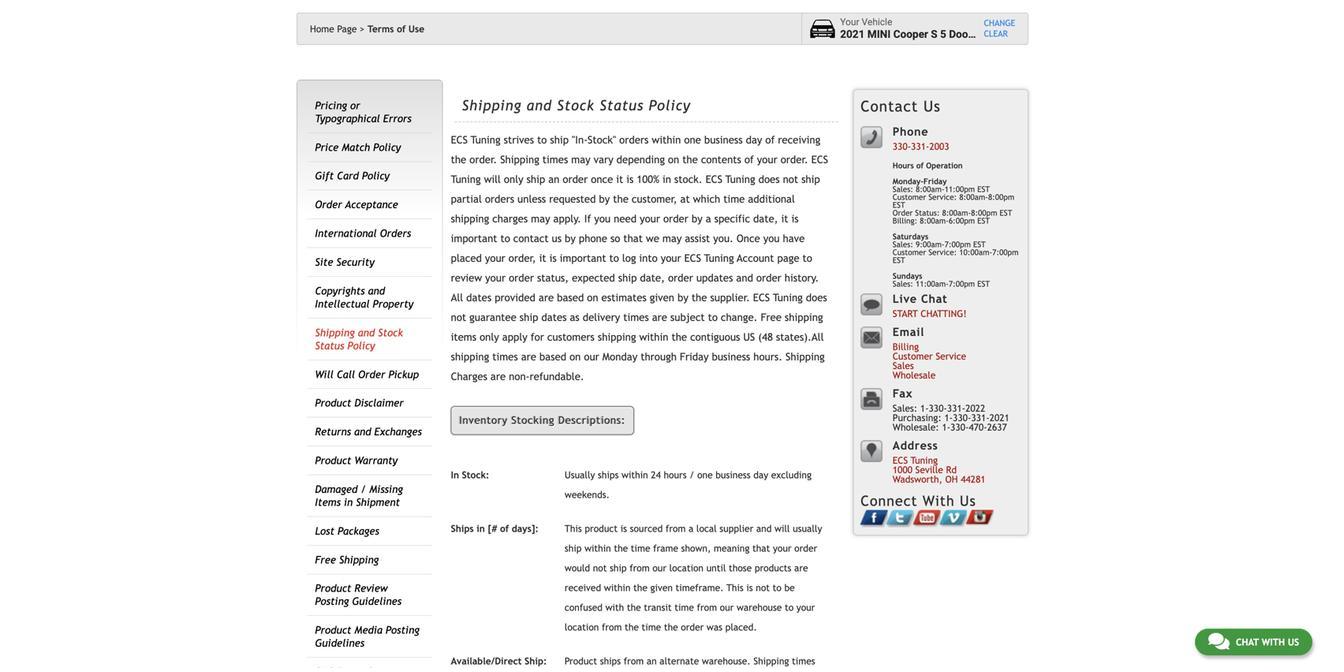 Task type: describe. For each thing, give the bounding box(es) containing it.
2 horizontal spatial 331-
[[972, 412, 990, 423]]

supplier.
[[711, 292, 750, 304]]

7:00pm right 9:00am-
[[993, 248, 1019, 257]]

contact
[[514, 232, 549, 245]]

are inside this product is sourced from a local supplier and will usually ship within the time frame shown, meaning that your order would not ship from our location until those products are received within the given timeframe. this is not to be confused with the transit time from our warehouse to your location from the time the order was placed.
[[795, 562, 808, 574]]

shipping up strives
[[462, 97, 522, 114]]

requested
[[549, 193, 596, 205]]

your right into
[[661, 252, 681, 264]]

transit
[[644, 602, 672, 613]]

the down the subject
[[672, 331, 687, 343]]

product for product disclaimer
[[315, 397, 351, 409]]

pricing or typographical errors
[[315, 99, 412, 125]]

1 horizontal spatial our
[[653, 562, 667, 574]]

1 horizontal spatial only
[[504, 173, 524, 186]]

the up stock.
[[683, 154, 698, 166]]

subject
[[671, 311, 705, 324]]

us
[[552, 232, 562, 245]]

ships for usually
[[598, 469, 619, 480]]

specific
[[715, 213, 750, 225]]

1 horizontal spatial dates
[[542, 311, 567, 324]]

the left transit
[[627, 602, 641, 613]]

intellectual
[[315, 298, 370, 310]]

the down product
[[614, 543, 628, 554]]

2021 inside fax sales: 1-330-331-2022 purchasing: 1-330-331-2021 wholesale: 1-330-470-2637
[[990, 412, 1010, 423]]

operation
[[926, 161, 963, 170]]

11:00pm
[[945, 185, 975, 194]]

your up we on the top left of the page
[[640, 213, 660, 225]]

your up products
[[773, 543, 792, 554]]

330- down 2022
[[951, 422, 969, 433]]

comments image
[[1209, 632, 1230, 651]]

1 vertical spatial it
[[782, 213, 789, 225]]

2 horizontal spatial may
[[663, 232, 682, 245]]

need
[[614, 213, 637, 225]]

delivery
[[583, 311, 620, 324]]

is left 100%
[[627, 173, 634, 186]]

within inside usually ships within 24 hours / one business day excluding weekends.
[[622, 469, 648, 480]]

from down the timeframe.
[[697, 602, 717, 613]]

policy right card at the left of page
[[362, 170, 390, 182]]

ecs down receiving
[[812, 154, 829, 166]]

into
[[639, 252, 658, 264]]

the up the subject
[[692, 292, 707, 304]]

1 horizontal spatial status
[[600, 97, 644, 114]]

days]:
[[512, 523, 539, 534]]

site
[[315, 256, 333, 268]]

is down those
[[747, 582, 753, 593]]

1 vertical spatial this
[[727, 582, 744, 593]]

time down 'sourced' on the bottom of page
[[631, 543, 651, 554]]

damaged / missing items in shipment
[[315, 483, 403, 509]]

0 horizontal spatial location
[[565, 622, 599, 633]]

1 horizontal spatial orders
[[620, 134, 649, 146]]

order acceptance link
[[315, 199, 398, 211]]

1 vertical spatial does
[[806, 292, 828, 304]]

given inside ecs tuning strives to ship "in-stock" orders within one business day of receiving the order. shipping times may vary depending on the contents of your order. ecs tuning will only ship an order once it is 100% in stock. ecs tuning does not ship partial orders unless requested by the customer, at which time additional shipping charges may apply. if you need your order by a specific date, it is important to contact us by phone so that we may assist you. once you have placed your order, it is important to log into your ecs tuning account page to review your order status, expected ship date, order updates and order history. all dates provided are based on estimates given by the supplier. ecs tuning does not guarantee ship dates as delivery times are subject to change. free shipping items only apply for customers shipping within the contiguous us (48 states).all shipping times are based on our monday through friday business hours. shipping charges are non-refundable.
[[650, 292, 675, 304]]

times down apply
[[493, 351, 518, 363]]

disclaimer
[[355, 397, 404, 409]]

terms
[[368, 23, 394, 34]]

time down transit
[[642, 622, 661, 633]]

provided
[[495, 292, 536, 304]]

2 horizontal spatial on
[[668, 154, 680, 166]]

returns and exchanges link
[[315, 426, 422, 438]]

order down at
[[664, 213, 689, 225]]

shipping down the packages
[[339, 554, 379, 566]]

8:00am- up 9:00am-
[[920, 216, 949, 225]]

would
[[565, 562, 590, 574]]

by up assist
[[692, 213, 703, 225]]

friday inside ecs tuning strives to ship "in-stock" orders within one business day of receiving the order. shipping times may vary depending on the contents of your order. ecs tuning will only ship an order once it is 100% in stock. ecs tuning does not ship partial orders unless requested by the customer, at which time additional shipping charges may apply. if you need your order by a specific date, it is important to contact us by phone so that we may assist you. once you have placed your order, it is important to log into your ecs tuning account page to review your order status, expected ship date, order updates and order history. all dates provided are based on estimates given by the supplier. ecs tuning does not guarantee ship dates as delivery times are subject to change. free shipping items only apply for customers shipping within the contiguous us (48 states).all shipping times are based on our monday through friday business hours. shipping charges are non-refundable.
[[680, 351, 709, 363]]

2003
[[930, 141, 950, 152]]

2 service: from the top
[[929, 248, 957, 257]]

order left was
[[681, 622, 704, 633]]

tuning down the history.
[[773, 292, 803, 304]]

and inside copyrights and intellectual property
[[368, 285, 385, 297]]

to right page
[[803, 252, 813, 264]]

/ inside usually ships within 24 hours / one business day excluding weekends.
[[690, 469, 695, 480]]

the up product ships from an alternate warehouse. shipping times
[[625, 622, 639, 633]]

8:00am- up 6:00pm
[[960, 192, 989, 202]]

the down transit
[[664, 622, 678, 633]]

1 vertical spatial orders
[[485, 193, 515, 205]]

not right would
[[593, 562, 607, 574]]

will inside ecs tuning strives to ship "in-stock" orders within one business day of receiving the order. shipping times may vary depending on the contents of your order. ecs tuning will only ship an order once it is 100% in stock. ecs tuning does not ship partial orders unless requested by the customer, at which time additional shipping charges may apply. if you need your order by a specific date, it is important to contact us by phone so that we may assist you. once you have placed your order, it is important to log into your ecs tuning account page to review your order status, expected ship date, order updates and order history. all dates provided are based on estimates given by the supplier. ecs tuning does not guarantee ship dates as delivery times are subject to change. free shipping items only apply for customers shipping within the contiguous us (48 states).all shipping times are based on our monday through friday business hours. shipping charges are non-refundable.
[[484, 173, 501, 186]]

have
[[783, 232, 805, 245]]

1 sales: from the top
[[893, 185, 914, 194]]

2 sales: from the top
[[893, 240, 914, 249]]

received
[[565, 582, 601, 593]]

which
[[693, 193, 721, 205]]

shipping up the charges
[[451, 351, 489, 363]]

weekends.
[[565, 489, 610, 500]]

ships in [# of days]:
[[451, 523, 539, 534]]

your up the provided
[[485, 272, 506, 284]]

is up have
[[792, 213, 799, 225]]

frame
[[653, 543, 679, 554]]

ship up 'unless'
[[527, 173, 545, 186]]

that inside ecs tuning strives to ship "in-stock" orders within one business day of receiving the order. shipping times may vary depending on the contents of your order. ecs tuning will only ship an order once it is 100% in stock. ecs tuning does not ship partial orders unless requested by the customer, at which time additional shipping charges may apply. if you need your order by a specific date, it is important to contact us by phone so that we may assist you. once you have placed your order, it is important to log into your ecs tuning account page to review your order status, expected ship date, order updates and order history. all dates provided are based on estimates given by the supplier. ecs tuning does not guarantee ship dates as delivery times are subject to change. free shipping items only apply for customers shipping within the contiguous us (48 states).all shipping times are based on our monday through friday business hours. shipping charges are non-refundable.
[[624, 232, 643, 245]]

customer inside email billing customer service sales wholesale
[[893, 351, 933, 362]]

of inside hours of operation monday-friday sales: 8:00am-11:00pm est customer service: 8:00am-8:00pm est order status: 8:00am-8:00pm est billing: 8:00am-6:00pm est saturdays sales: 9:00am-7:00pm est customer service: 10:00am-7:00pm est sundays sales: 11:00am-7:00pm est
[[917, 161, 924, 170]]

hours of operation monday-friday sales: 8:00am-11:00pm est customer service: 8:00am-8:00pm est order status: 8:00am-8:00pm est billing: 8:00am-6:00pm est saturdays sales: 9:00am-7:00pm est customer service: 10:00am-7:00pm est sundays sales: 11:00am-7:00pm est
[[893, 161, 1019, 288]]

shipment
[[356, 496, 400, 509]]

available/direct ship:
[[451, 656, 547, 667]]

as
[[570, 311, 580, 324]]

ship down log
[[618, 272, 637, 284]]

to left 'be'
[[773, 582, 782, 593]]

wadsworth,
[[893, 474, 943, 485]]

vary
[[594, 154, 614, 166]]

1- left 2022
[[945, 412, 953, 423]]

estimates
[[602, 292, 647, 304]]

10:00am-
[[960, 248, 993, 257]]

1 vertical spatial date,
[[640, 272, 665, 284]]

saturdays
[[893, 232, 929, 241]]

phone
[[579, 232, 608, 245]]

us for connect
[[960, 493, 977, 509]]

once
[[737, 232, 760, 245]]

assist
[[685, 232, 710, 245]]

330- up wholesale: at the bottom right
[[929, 403, 947, 414]]

1 vertical spatial based
[[540, 351, 567, 363]]

1 horizontal spatial order
[[358, 368, 385, 381]]

and down product disclaimer link
[[354, 426, 371, 438]]

[#
[[488, 523, 497, 534]]

0 horizontal spatial shipping and stock status policy
[[315, 327, 403, 352]]

2 vertical spatial in
[[477, 523, 485, 534]]

price match policy
[[315, 141, 401, 153]]

fax
[[893, 387, 913, 400]]

charges
[[493, 213, 528, 225]]

this product is sourced from a local supplier and will usually ship within the time frame shown, meaning that your order would not ship from our location until those products are received within the given timeframe. this is not to be confused with the transit time from our warehouse to your location from the time the order was placed.
[[565, 523, 822, 633]]

330- left "2637" at the right bottom of page
[[953, 412, 972, 423]]

0 vertical spatial it
[[616, 173, 624, 186]]

to up contiguous
[[708, 311, 718, 324]]

of left receiving
[[766, 134, 775, 146]]

shipping up states).all
[[785, 311, 823, 324]]

within right received
[[604, 582, 631, 593]]

1 horizontal spatial location
[[670, 562, 704, 574]]

excluding
[[771, 469, 812, 480]]

stock.
[[675, 173, 703, 186]]

customers
[[547, 331, 595, 343]]

shipping down states).all
[[786, 351, 825, 363]]

2 vertical spatial our
[[720, 602, 734, 613]]

is left 'sourced' on the bottom of page
[[621, 523, 627, 534]]

us for chat
[[1288, 637, 1300, 648]]

day inside ecs tuning strives to ship "in-stock" orders within one business day of receiving the order. shipping times may vary depending on the contents of your order. ecs tuning will only ship an order once it is 100% in stock. ecs tuning does not ship partial orders unless requested by the customer, at which time additional shipping charges may apply. if you need your order by a specific date, it is important to contact us by phone so that we may assist you. once you have placed your order, it is important to log into your ecs tuning account page to review your order status, expected ship date, order updates and order history. all dates provided are based on estimates given by the supplier. ecs tuning does not guarantee ship dates as delivery times are subject to change. free shipping items only apply for customers shipping within the contiguous us (48 states).all shipping times are based on our monday through friday business hours. shipping charges are non-refundable.
[[746, 134, 763, 146]]

the up need
[[613, 193, 629, 205]]

products
[[755, 562, 792, 574]]

chat inside 'live chat start chatting!'
[[921, 292, 948, 305]]

to right strives
[[537, 134, 547, 146]]

1 vertical spatial business
[[712, 351, 751, 363]]

order down order,
[[509, 272, 534, 284]]

product for product review posting guidelines
[[315, 582, 351, 595]]

wholesale:
[[893, 422, 940, 433]]

ecs tuning strives to ship "in-stock" orders within one business day of receiving the order. shipping times may vary depending on the contents of your order. ecs tuning will only ship an order once it is 100% in stock. ecs tuning does not ship partial orders unless requested by the customer, at which time additional shipping charges may apply. if you need your order by a specific date, it is important to contact us by phone so that we may assist you. once you have placed your order, it is important to log into your ecs tuning account page to review your order status, expected ship date, order updates and order history. all dates provided are based on estimates given by the supplier. ecs tuning does not guarantee ship dates as delivery times are subject to change. free shipping items only apply for customers shipping within the contiguous us (48 states).all shipping times are based on our monday through friday business hours. shipping charges are non-refundable.
[[451, 134, 829, 383]]

stock"
[[588, 134, 616, 146]]

in
[[451, 469, 459, 480]]

receiving
[[778, 134, 821, 146]]

guidelines for review
[[352, 596, 402, 608]]

0 horizontal spatial it
[[539, 252, 547, 264]]

ecs down contents
[[706, 173, 723, 186]]

times inside product ships from an alternate warehouse. shipping times
[[792, 656, 816, 667]]

by right us
[[565, 232, 576, 245]]

refundable.
[[530, 371, 584, 383]]

product for product media posting guidelines
[[315, 624, 351, 636]]

0 horizontal spatial may
[[531, 213, 550, 225]]

pricing
[[315, 99, 347, 112]]

of left use
[[397, 23, 406, 34]]

/ inside damaged / missing items in shipment
[[361, 483, 366, 495]]

shipping down partial
[[451, 213, 489, 225]]

within up depending
[[652, 134, 681, 146]]

service
[[936, 351, 967, 362]]

contact
[[861, 97, 919, 115]]

typographical
[[315, 112, 380, 125]]

1 vertical spatial 8:00pm
[[971, 208, 998, 217]]

an inside product ships from an alternate warehouse. shipping times
[[647, 656, 657, 667]]

descriptions:
[[559, 414, 626, 427]]

ecs up change.
[[753, 292, 770, 304]]

match
[[342, 141, 370, 153]]

in inside damaged / missing items in shipment
[[344, 496, 353, 509]]

tuning down you.
[[704, 252, 734, 264]]

from down confused
[[602, 622, 622, 633]]

not down all
[[451, 311, 466, 324]]

if
[[585, 213, 591, 225]]

clear
[[984, 29, 1008, 39]]

shipping up monday
[[598, 331, 636, 343]]

guidelines for media
[[315, 637, 365, 650]]

of right [#
[[500, 523, 509, 534]]

1 horizontal spatial on
[[587, 292, 599, 304]]

7:00pm down 10:00am-
[[949, 279, 975, 288]]

tuning down contents
[[726, 173, 756, 186]]

tuning left strives
[[471, 134, 501, 146]]

b46c
[[975, 28, 1001, 41]]

1 horizontal spatial chat
[[1236, 637, 1259, 648]]

our inside ecs tuning strives to ship "in-stock" orders within one business day of receiving the order. shipping times may vary depending on the contents of your order. ecs tuning will only ship an order once it is 100% in stock. ecs tuning does not ship partial orders unless requested by the customer, at which time additional shipping charges may apply. if you need your order by a specific date, it is important to contact us by phone so that we may assist you. once you have placed your order, it is important to log into your ecs tuning account page to review your order status, expected ship date, order updates and order history. all dates provided are based on estimates given by the supplier. ecs tuning does not guarantee ship dates as delivery times are subject to change. free shipping items only apply for customers shipping within the contiguous us (48 states).all shipping times are based on our monday through friday business hours. shipping charges are non-refundable.
[[584, 351, 600, 363]]

your vehicle 2021 mini cooper s 5 door b46c
[[841, 17, 1001, 41]]

your right warehouse
[[797, 602, 815, 613]]

ecs inside address ecs tuning 1000 seville rd wadsworth, oh 44281
[[893, 455, 908, 466]]

ship right would
[[610, 562, 627, 574]]

lost
[[315, 525, 335, 537]]

available/direct
[[451, 656, 522, 667]]

from down 'sourced' on the bottom of page
[[630, 562, 650, 574]]

to down 'be'
[[785, 602, 794, 613]]

a inside this product is sourced from a local supplier and will usually ship within the time frame shown, meaning that your order would not ship from our location until those products are received within the given timeframe. this is not to be confused with the transit time from our warehouse to your location from the time the order was placed.
[[689, 523, 694, 534]]

alternate
[[660, 656, 699, 667]]

0 horizontal spatial important
[[451, 232, 498, 245]]

0 horizontal spatial on
[[570, 351, 581, 363]]

billing link
[[893, 341, 919, 352]]

is up status,
[[550, 252, 557, 264]]

and up strives
[[527, 97, 552, 114]]

tuning up partial
[[451, 173, 481, 186]]

ship down receiving
[[802, 173, 820, 186]]

international orders
[[315, 227, 411, 240]]

11:00am-
[[916, 279, 949, 288]]

shipping inside product ships from an alternate warehouse. shipping times
[[754, 656, 789, 667]]

ship up for
[[520, 311, 538, 324]]

chat with us
[[1236, 637, 1300, 648]]

call
[[337, 368, 355, 381]]

times up requested
[[543, 154, 568, 166]]

your left order,
[[485, 252, 506, 264]]

0 vertical spatial 8:00pm
[[989, 192, 1015, 202]]

1 vertical spatial you
[[764, 232, 780, 245]]

1 vertical spatial important
[[560, 252, 606, 264]]

policy up depending
[[649, 97, 691, 114]]

change link
[[984, 18, 1016, 29]]

product ships from an alternate warehouse. shipping times
[[565, 656, 816, 668]]

are down status,
[[539, 292, 554, 304]]

price match policy link
[[315, 141, 401, 153]]



Task type: locate. For each thing, give the bounding box(es) containing it.
monday-
[[893, 177, 924, 186]]

local
[[697, 523, 717, 534]]

chat with us link
[[1195, 629, 1313, 656]]

order.
[[470, 154, 497, 166], [781, 154, 809, 166]]

posting for product media posting guidelines
[[386, 624, 420, 636]]

given up the subject
[[650, 292, 675, 304]]

1 vertical spatial free
[[315, 554, 336, 566]]

shipping
[[462, 97, 522, 114], [500, 154, 540, 166], [315, 327, 355, 339], [786, 351, 825, 363], [339, 554, 379, 566], [754, 656, 789, 667]]

and inside this product is sourced from a local supplier and will usually ship within the time frame shown, meaning that your order would not ship from our location until those products are received within the given timeframe. this is not to be confused with the transit time from our warehouse to your location from the time the order was placed.
[[757, 523, 772, 534]]

tuning inside address ecs tuning 1000 seville rd wadsworth, oh 44281
[[911, 455, 938, 466]]

0 horizontal spatial order
[[315, 199, 342, 211]]

price
[[315, 141, 339, 153]]

in
[[663, 173, 671, 186], [344, 496, 353, 509], [477, 523, 485, 534]]

items
[[451, 331, 477, 343]]

1 vertical spatial on
[[587, 292, 599, 304]]

0 vertical spatial location
[[670, 562, 704, 574]]

for
[[531, 331, 544, 343]]

ecs
[[451, 134, 468, 146], [812, 154, 829, 166], [706, 173, 723, 186], [685, 252, 701, 264], [753, 292, 770, 304], [893, 455, 908, 466]]

orders up depending
[[620, 134, 649, 146]]

given up transit
[[651, 582, 673, 593]]

day inside usually ships within 24 hours / one business day excluding weekends.
[[754, 469, 769, 480]]

order acceptance
[[315, 199, 398, 211]]

0 vertical spatial status
[[600, 97, 644, 114]]

it right once
[[616, 173, 624, 186]]

will call order pickup link
[[315, 368, 419, 381]]

product for product warranty
[[315, 455, 351, 467]]

0 vertical spatial an
[[549, 173, 560, 186]]

0 vertical spatial guidelines
[[352, 596, 402, 608]]

and up property
[[368, 285, 385, 297]]

exchanges
[[374, 426, 422, 438]]

ship left "in-
[[550, 134, 569, 146]]

guidelines inside the product review posting guidelines
[[352, 596, 402, 608]]

1 horizontal spatial in
[[477, 523, 485, 534]]

free inside ecs tuning strives to ship "in-stock" orders within one business day of receiving the order. shipping times may vary depending on the contents of your order. ecs tuning will only ship an order once it is 100% in stock. ecs tuning does not ship partial orders unless requested by the customer, at which time additional shipping charges may apply. if you need your order by a specific date, it is important to contact us by phone so that we may assist you. once you have placed your order, it is important to log into your ecs tuning account page to review your order status, expected ship date, order updates and order history. all dates provided are based on estimates given by the supplier. ecs tuning does not guarantee ship dates as delivery times are subject to change. free shipping items only apply for customers shipping within the contiguous us (48 states).all shipping times are based on our monday through friday business hours. shipping charges are non-refundable.
[[761, 311, 782, 324]]

log
[[622, 252, 636, 264]]

product inside the product review posting guidelines
[[315, 582, 351, 595]]

1 vertical spatial status
[[315, 340, 344, 352]]

times down estimates
[[624, 311, 649, 324]]

product disclaimer
[[315, 397, 404, 409]]

the
[[451, 154, 467, 166], [683, 154, 698, 166], [613, 193, 629, 205], [692, 292, 707, 304], [672, 331, 687, 343], [614, 543, 628, 554], [634, 582, 648, 593], [627, 602, 641, 613], [625, 622, 639, 633], [664, 622, 678, 633]]

0 horizontal spatial a
[[689, 523, 694, 534]]

in stock:
[[451, 469, 490, 480]]

guidelines inside product media posting guidelines
[[315, 637, 365, 650]]

shown,
[[681, 543, 711, 554]]

guidelines
[[352, 596, 402, 608], [315, 637, 365, 650]]

usually
[[793, 523, 822, 534]]

copyrights and intellectual property
[[315, 285, 414, 310]]

0 horizontal spatial that
[[624, 232, 643, 245]]

a inside ecs tuning strives to ship "in-stock" orders within one business day of receiving the order. shipping times may vary depending on the contents of your order. ecs tuning will only ship an order once it is 100% in stock. ecs tuning does not ship partial orders unless requested by the customer, at which time additional shipping charges may apply. if you need your order by a specific date, it is important to contact us by phone so that we may assist you. once you have placed your order, it is important to log into your ecs tuning account page to review your order status, expected ship date, order updates and order history. all dates provided are based on estimates given by the supplier. ecs tuning does not guarantee ship dates as delivery times are subject to change. free shipping items only apply for customers shipping within the contiguous us (48 states).all shipping times are based on our monday through friday business hours. shipping charges are non-refundable.
[[706, 213, 711, 225]]

ship up would
[[565, 543, 582, 554]]

7:00pm down 6:00pm
[[945, 240, 971, 249]]

2 horizontal spatial our
[[720, 602, 734, 613]]

international
[[315, 227, 377, 240]]

stock down property
[[378, 327, 403, 339]]

policy inside shipping and stock status policy
[[348, 340, 375, 352]]

that right so
[[624, 232, 643, 245]]

are left non-
[[491, 371, 506, 383]]

1 horizontal spatial does
[[806, 292, 828, 304]]

1 horizontal spatial posting
[[386, 624, 420, 636]]

1 horizontal spatial with
[[1262, 637, 1285, 648]]

0 horizontal spatial date,
[[640, 272, 665, 284]]

posting right the media in the left bottom of the page
[[386, 624, 420, 636]]

given inside this product is sourced from a local supplier and will usually ship within the time frame shown, meaning that your order would not ship from our location until those products are received within the given timeframe. this is not to be confused with the transit time from our warehouse to your location from the time the order was placed.
[[651, 582, 673, 593]]

1 vertical spatial only
[[480, 331, 499, 343]]

guarantee
[[470, 311, 517, 324]]

0 vertical spatial dates
[[466, 292, 492, 304]]

2 vertical spatial it
[[539, 252, 547, 264]]

1- up wholesale: at the bottom right
[[921, 403, 929, 414]]

business inside usually ships within 24 hours / one business day excluding weekends.
[[716, 469, 751, 480]]

that inside this product is sourced from a local supplier and will usually ship within the time frame shown, meaning that your order would not ship from our location until those products are received within the given timeframe. this is not to be confused with the transit time from our warehouse to your location from the time the order was placed.
[[753, 543, 770, 554]]

0 vertical spatial us
[[924, 97, 941, 115]]

product inside product ships from an alternate warehouse. shipping times
[[565, 656, 597, 667]]

0 vertical spatial based
[[557, 292, 584, 304]]

0 vertical spatial one
[[684, 134, 701, 146]]

8:00am- down 11:00pm
[[943, 208, 971, 217]]

sales: inside fax sales: 1-330-331-2022 purchasing: 1-330-331-2021 wholesale: 1-330-470-2637
[[893, 403, 918, 414]]

0 vertical spatial friday
[[924, 177, 947, 186]]

in inside ecs tuning strives to ship "in-stock" orders within one business day of receiving the order. shipping times may vary depending on the contents of your order. ecs tuning will only ship an order once it is 100% in stock. ecs tuning does not ship partial orders unless requested by the customer, at which time additional shipping charges may apply. if you need your order by a specific date, it is important to contact us by phone so that we may assist you. once you have placed your order, it is important to log into your ecs tuning account page to review your order status, expected ship date, order updates and order history. all dates provided are based on estimates given by the supplier. ecs tuning does not guarantee ship dates as delivery times are subject to change. free shipping items only apply for customers shipping within the contiguous us (48 states).all shipping times are based on our monday through friday business hours. shipping charges are non-refundable.
[[663, 173, 671, 186]]

order up requested
[[563, 173, 588, 186]]

44281
[[961, 474, 986, 485]]

the up transit
[[634, 582, 648, 593]]

status
[[600, 97, 644, 114], [315, 340, 344, 352]]

only down guarantee
[[480, 331, 499, 343]]

0 vertical spatial orders
[[620, 134, 649, 146]]

within up "through" at the bottom of the page
[[640, 331, 669, 343]]

shipping inside shipping and stock status policy
[[315, 327, 355, 339]]

may right we on the top left of the page
[[663, 232, 682, 245]]

phone
[[893, 125, 929, 138]]

0 horizontal spatial status
[[315, 340, 344, 352]]

business down contiguous
[[712, 351, 751, 363]]

one inside usually ships within 24 hours / one business day excluding weekends.
[[698, 469, 713, 480]]

1 horizontal spatial us
[[960, 493, 977, 509]]

1 horizontal spatial an
[[647, 656, 657, 667]]

important down the 'phone'
[[560, 252, 606, 264]]

not up additional
[[783, 173, 799, 186]]

location down confused
[[565, 622, 599, 633]]

0 vertical spatial free
[[761, 311, 782, 324]]

order left "status:"
[[893, 208, 913, 217]]

sourced
[[630, 523, 663, 534]]

3 customer from the top
[[893, 351, 933, 362]]

1 horizontal spatial date,
[[754, 213, 778, 225]]

address
[[893, 439, 939, 452]]

will left usually
[[775, 523, 790, 534]]

home
[[310, 23, 334, 34]]

friday inside hours of operation monday-friday sales: 8:00am-11:00pm est customer service: 8:00am-8:00pm est order status: 8:00am-8:00pm est billing: 8:00am-6:00pm est saturdays sales: 9:00am-7:00pm est customer service: 10:00am-7:00pm est sundays sales: 11:00am-7:00pm est
[[924, 177, 947, 186]]

0 vertical spatial will
[[484, 173, 501, 186]]

lost packages link
[[315, 525, 379, 537]]

1 horizontal spatial this
[[727, 582, 744, 593]]

0 horizontal spatial 331-
[[911, 141, 930, 152]]

product review posting guidelines
[[315, 582, 402, 608]]

shipping and stock status policy up "in-
[[462, 97, 691, 114]]

0 vertical spatial 2021
[[841, 28, 865, 41]]

stock inside "link"
[[378, 327, 403, 339]]

this down those
[[727, 582, 744, 593]]

by up the subject
[[678, 292, 689, 304]]

2 horizontal spatial us
[[1288, 637, 1300, 648]]

strives
[[504, 134, 534, 146]]

gift card policy
[[315, 170, 390, 182]]

chatting!
[[921, 308, 967, 319]]

2 horizontal spatial in
[[663, 173, 671, 186]]

to left log
[[610, 252, 619, 264]]

time up specific
[[724, 193, 745, 205]]

from left alternate
[[624, 656, 644, 667]]

ships inside usually ships within 24 hours / one business day excluding weekends.
[[598, 469, 619, 480]]

8:00am- up "status:"
[[916, 185, 945, 194]]

inventory stocking descriptions:
[[459, 414, 626, 427]]

0 horizontal spatial our
[[584, 351, 600, 363]]

2 customer from the top
[[893, 248, 927, 257]]

2022
[[966, 403, 986, 414]]

0 horizontal spatial friday
[[680, 351, 709, 363]]

posting for product review posting guidelines
[[315, 596, 349, 608]]

ships right usually
[[598, 469, 619, 480]]

and down copyrights and intellectual property
[[358, 327, 375, 339]]

a left local
[[689, 523, 694, 534]]

6:00pm
[[949, 216, 975, 225]]

shipping down strives
[[500, 154, 540, 166]]

0 vertical spatial that
[[624, 232, 643, 245]]

3 sales: from the top
[[893, 279, 914, 288]]

1 vertical spatial our
[[653, 562, 667, 574]]

1 vertical spatial service:
[[929, 248, 957, 257]]

on up stock.
[[668, 154, 680, 166]]

s
[[931, 28, 938, 41]]

0 horizontal spatial dates
[[466, 292, 492, 304]]

ecs down assist
[[685, 252, 701, 264]]

of right hours
[[917, 161, 924, 170]]

change clear
[[984, 18, 1016, 39]]

0 vertical spatial shipping and stock status policy
[[462, 97, 691, 114]]

1 vertical spatial location
[[565, 622, 599, 633]]

status up will
[[315, 340, 344, 352]]

0 vertical spatial chat
[[921, 292, 948, 305]]

and inside ecs tuning strives to ship "in-stock" orders within one business day of receiving the order. shipping times may vary depending on the contents of your order. ecs tuning will only ship an order once it is 100% in stock. ecs tuning does not ship partial orders unless requested by the customer, at which time additional shipping charges may apply. if you need your order by a specific date, it is important to contact us by phone so that we may assist you. once you have placed your order, it is important to log into your ecs tuning account page to review your order status, expected ship date, order updates and order history. all dates provided are based on estimates given by the supplier. ecs tuning does not guarantee ship dates as delivery times are subject to change. free shipping items only apply for customers shipping within the contiguous us (48 states).all shipping times are based on our monday through friday business hours. shipping charges are non-refundable.
[[737, 272, 753, 284]]

order inside hours of operation monday-friday sales: 8:00am-11:00pm est customer service: 8:00am-8:00pm est order status: 8:00am-8:00pm est billing: 8:00am-6:00pm est saturdays sales: 9:00am-7:00pm est customer service: 10:00am-7:00pm est sundays sales: 11:00am-7:00pm est
[[893, 208, 913, 217]]

important
[[451, 232, 498, 245], [560, 252, 606, 264]]

0 vertical spatial ships
[[598, 469, 619, 480]]

our down frame
[[653, 562, 667, 574]]

status inside shipping and stock status policy
[[315, 340, 344, 352]]

sales:
[[893, 185, 914, 194], [893, 240, 914, 249], [893, 279, 914, 288], [893, 403, 918, 414]]

1 customer from the top
[[893, 192, 927, 202]]

1 vertical spatial 2021
[[990, 412, 1010, 423]]

2 order. from the left
[[781, 154, 809, 166]]

gift card policy link
[[315, 170, 390, 182]]

2 vertical spatial on
[[570, 351, 581, 363]]

friday
[[924, 177, 947, 186], [680, 351, 709, 363]]

does
[[759, 173, 780, 186], [806, 292, 828, 304]]

wholesale link
[[893, 370, 936, 381]]

0 horizontal spatial free
[[315, 554, 336, 566]]

business
[[705, 134, 743, 146], [712, 351, 751, 363], [716, 469, 751, 480]]

product right ship:
[[565, 656, 597, 667]]

sundays
[[893, 271, 923, 280]]

0 vertical spatial given
[[650, 292, 675, 304]]

your up additional
[[757, 154, 778, 166]]

location
[[670, 562, 704, 574], [565, 622, 599, 633]]

sales
[[893, 360, 914, 371]]

home page link
[[310, 23, 365, 34]]

est
[[978, 185, 990, 194], [893, 200, 906, 209], [1000, 208, 1013, 217], [978, 216, 990, 225], [974, 240, 986, 249], [893, 256, 906, 265], [978, 279, 990, 288]]

review
[[451, 272, 482, 284]]

1 vertical spatial ships
[[600, 656, 621, 667]]

policy up will call order pickup
[[348, 340, 375, 352]]

this left product
[[565, 523, 582, 534]]

us right comments icon
[[1288, 637, 1300, 648]]

1 vertical spatial friday
[[680, 351, 709, 363]]

start chatting! link
[[893, 308, 967, 319]]

1 vertical spatial chat
[[1236, 637, 1259, 648]]

depending
[[617, 154, 665, 166]]

page
[[778, 252, 800, 264]]

damaged
[[315, 483, 358, 495]]

product up returns
[[315, 397, 351, 409]]

business up 'supplier'
[[716, 469, 751, 480]]

usually
[[565, 469, 595, 480]]

ecs up partial
[[451, 134, 468, 146]]

with
[[923, 493, 955, 509]]

1- right wholesale: at the bottom right
[[942, 422, 951, 433]]

change.
[[721, 311, 758, 324]]

are down for
[[521, 351, 537, 363]]

0 horizontal spatial does
[[759, 173, 780, 186]]

1 vertical spatial in
[[344, 496, 353, 509]]

free down lost
[[315, 554, 336, 566]]

from up frame
[[666, 523, 686, 534]]

order right call
[[358, 368, 385, 381]]

you right the if
[[594, 213, 611, 225]]

is
[[627, 173, 634, 186], [792, 213, 799, 225], [550, 252, 557, 264], [621, 523, 627, 534], [747, 582, 753, 593]]

on down expected
[[587, 292, 599, 304]]

posting inside product media posting guidelines
[[386, 624, 420, 636]]

lost packages
[[315, 525, 379, 537]]

1 vertical spatial one
[[698, 469, 713, 480]]

ships inside product ships from an alternate warehouse. shipping times
[[600, 656, 621, 667]]

partial
[[451, 193, 482, 205]]

5
[[941, 28, 947, 41]]

order down usually
[[795, 543, 818, 554]]

acceptance
[[345, 199, 398, 211]]

from inside product ships from an alternate warehouse. shipping times
[[624, 656, 644, 667]]

/
[[690, 469, 695, 480], [361, 483, 366, 495]]

damaged / missing items in shipment link
[[315, 483, 403, 509]]

1 vertical spatial may
[[531, 213, 550, 225]]

product for product ships from an alternate warehouse. shipping times
[[565, 656, 597, 667]]

an inside ecs tuning strives to ship "in-stock" orders within one business day of receiving the order. shipping times may vary depending on the contents of your order. ecs tuning will only ship an order once it is 100% in stock. ecs tuning does not ship partial orders unless requested by the customer, at which time additional shipping charges may apply. if you need your order by a specific date, it is important to contact us by phone so that we may assist you. once you have placed your order, it is important to log into your ecs tuning account page to review your order status, expected ship date, order updates and order history. all dates provided are based on estimates given by the supplier. ecs tuning does not guarantee ship dates as delivery times are subject to change. free shipping items only apply for customers shipping within the contiguous us (48 states).all shipping times are based on our monday through friday business hours. shipping charges are non-refundable.
[[549, 173, 560, 186]]

the up partial
[[451, 154, 467, 166]]

customer service link
[[893, 351, 967, 362]]

copyrights
[[315, 285, 365, 297]]

0 vertical spatial important
[[451, 232, 498, 245]]

posting inside the product review posting guidelines
[[315, 596, 349, 608]]

within down product
[[585, 543, 611, 554]]

0 horizontal spatial posting
[[315, 596, 349, 608]]

pickup
[[389, 368, 419, 381]]

0 vertical spatial posting
[[315, 596, 349, 608]]

331- inside phone 330-331-2003
[[911, 141, 930, 152]]

you
[[594, 213, 611, 225], [764, 232, 780, 245]]

will call order pickup
[[315, 368, 419, 381]]

0 horizontal spatial you
[[594, 213, 611, 225]]

times
[[543, 154, 568, 166], [624, 311, 649, 324], [493, 351, 518, 363], [792, 656, 816, 667]]

7:00pm
[[945, 240, 971, 249], [993, 248, 1019, 257], [949, 279, 975, 288]]

1 vertical spatial posting
[[386, 624, 420, 636]]

0 vertical spatial business
[[705, 134, 743, 146]]

ships for product
[[600, 656, 621, 667]]

in down damaged
[[344, 496, 353, 509]]

customer
[[893, 192, 927, 202], [893, 248, 927, 257], [893, 351, 933, 362]]

0 horizontal spatial only
[[480, 331, 499, 343]]

4 sales: from the top
[[893, 403, 918, 414]]

2 horizontal spatial it
[[782, 213, 789, 225]]

product left the media in the left bottom of the page
[[315, 624, 351, 636]]

2 vertical spatial us
[[1288, 637, 1300, 648]]

ships down confused
[[600, 656, 621, 667]]

1 vertical spatial /
[[361, 483, 366, 495]]

1 vertical spatial a
[[689, 523, 694, 534]]

1 vertical spatial given
[[651, 582, 673, 593]]

/ right hours
[[690, 469, 695, 480]]

by down once
[[599, 193, 610, 205]]

0 vertical spatial does
[[759, 173, 780, 186]]

those
[[729, 562, 752, 574]]

connect
[[861, 493, 918, 509]]

until
[[707, 562, 726, 574]]

1 horizontal spatial it
[[616, 173, 624, 186]]

friday down 'operation'
[[924, 177, 947, 186]]

from
[[666, 523, 686, 534], [630, 562, 650, 574], [697, 602, 717, 613], [602, 622, 622, 633], [624, 656, 644, 667]]

0 horizontal spatial an
[[549, 173, 560, 186]]

1 horizontal spatial 331-
[[947, 403, 966, 414]]

supplier
[[720, 523, 754, 534]]

time inside ecs tuning strives to ship "in-stock" orders within one business day of receiving the order. shipping times may vary depending on the contents of your order. ecs tuning will only ship an order once it is 100% in stock. ecs tuning does not ship partial orders unless requested by the customer, at which time additional shipping charges may apply. if you need your order by a specific date, it is important to contact us by phone so that we may assist you. once you have placed your order, it is important to log into your ecs tuning account page to review your order status, expected ship date, order updates and order history. all dates provided are based on estimates given by the supplier. ecs tuning does not guarantee ship dates as delivery times are subject to change. free shipping items only apply for customers shipping within the contiguous us (48 states).all shipping times are based on our monday through friday business hours. shipping charges are non-refundable.
[[724, 193, 745, 205]]

hours
[[664, 469, 687, 480]]

will inside this product is sourced from a local supplier and will usually ship within the time frame shown, meaning that your order would not ship from our location until those products are received within the given timeframe. this is not to be confused with the transit time from our warehouse to your location from the time the order was placed.
[[775, 523, 790, 534]]

2637
[[988, 422, 1007, 433]]

are up 'be'
[[795, 562, 808, 574]]

0 vertical spatial our
[[584, 351, 600, 363]]

0 vertical spatial with
[[606, 602, 624, 613]]

2021 inside your vehicle 2021 mini cooper s 5 door b46c
[[841, 28, 865, 41]]

with inside this product is sourced from a local supplier and will usually ship within the time frame shown, meaning that your order would not ship from our location until those products are received within the given timeframe. this is not to be confused with the transit time from our warehouse to your location from the time the order was placed.
[[606, 602, 624, 613]]

are
[[539, 292, 554, 304], [652, 311, 668, 324], [521, 351, 537, 363], [491, 371, 506, 383], [795, 562, 808, 574]]

wholesale
[[893, 370, 936, 381]]

330- inside phone 330-331-2003
[[893, 141, 911, 152]]

0 horizontal spatial this
[[565, 523, 582, 534]]

orders
[[620, 134, 649, 146], [485, 193, 515, 205]]

once
[[591, 173, 613, 186]]

1 horizontal spatial stock
[[557, 97, 595, 114]]

1 vertical spatial stock
[[378, 327, 403, 339]]

free up (48
[[761, 311, 782, 324]]

important up placed
[[451, 232, 498, 245]]

1 order. from the left
[[470, 154, 497, 166]]

tuning down the 'address'
[[911, 455, 938, 466]]

0 horizontal spatial 2021
[[841, 28, 865, 41]]

guidelines down the review
[[352, 596, 402, 608]]

1 horizontal spatial will
[[775, 523, 790, 534]]

0 vertical spatial stock
[[557, 97, 595, 114]]

1 service: from the top
[[929, 192, 957, 202]]

one inside ecs tuning strives to ship "in-stock" orders within one business day of receiving the order. shipping times may vary depending on the contents of your order. ecs tuning will only ship an order once it is 100% in stock. ecs tuning does not ship partial orders unless requested by the customer, at which time additional shipping charges may apply. if you need your order by a specific date, it is important to contact us by phone so that we may assist you. once you have placed your order, it is important to log into your ecs tuning account page to review your order status, expected ship date, order updates and order history. all dates provided are based on estimates given by the supplier. ecs tuning does not guarantee ship dates as delivery times are subject to change. free shipping items only apply for customers shipping within the contiguous us (48 states).all shipping times are based on our monday through friday business hours. shipping charges are non-refundable.
[[684, 134, 701, 146]]

time down the timeframe.
[[675, 602, 694, 613]]

2021 down your
[[841, 28, 865, 41]]

be
[[785, 582, 795, 593]]

of right contents
[[745, 154, 754, 166]]

1 horizontal spatial important
[[560, 252, 606, 264]]

0 vertical spatial may
[[571, 154, 591, 166]]

unless
[[518, 193, 546, 205]]

and inside shipping and stock status policy
[[358, 327, 375, 339]]

day left receiving
[[746, 134, 763, 146]]

home page
[[310, 23, 357, 34]]

product media posting guidelines
[[315, 624, 420, 650]]

product inside product media posting guidelines
[[315, 624, 351, 636]]

2 horizontal spatial order
[[893, 208, 913, 217]]

an up requested
[[549, 173, 560, 186]]



Task type: vqa. For each thing, say whether or not it's contained in the screenshot.
THE '(16)' inside Autel (16)
no



